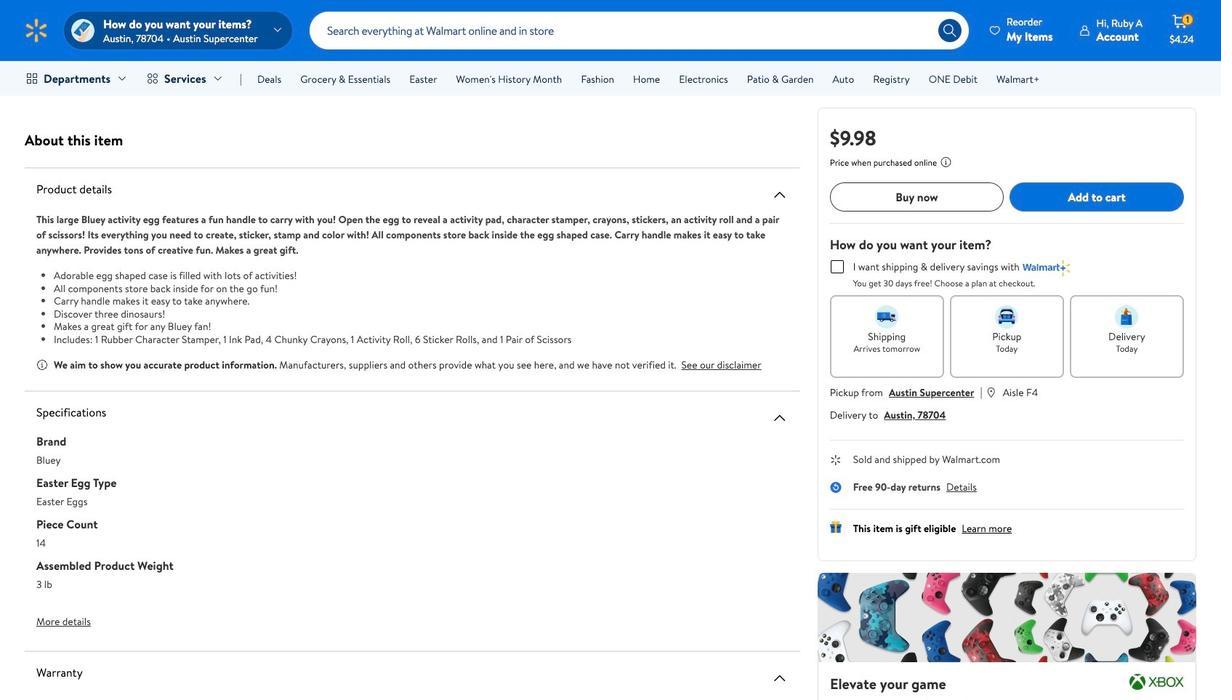 Task type: locate. For each thing, give the bounding box(es) containing it.
 image
[[71, 19, 95, 42]]

Walmart Site-Wide search field
[[310, 12, 969, 49]]

3 product group from the left
[[415, 0, 577, 72]]

warranty image
[[771, 670, 789, 687]]

intent image for shipping image
[[875, 305, 899, 329]]

legal information image
[[940, 156, 952, 168]]

i want shipping & delivery savings with walmart plus element
[[830, 260, 1020, 274]]

search icon image
[[943, 23, 957, 38]]

None checkbox
[[831, 260, 844, 273]]

intent image for delivery image
[[1115, 305, 1139, 329]]

1 product group from the left
[[28, 0, 189, 72]]

specifications image
[[771, 409, 789, 427]]

product group
[[28, 0, 189, 72], [221, 0, 383, 72], [415, 0, 577, 72], [609, 0, 771, 72]]

2 product group from the left
[[221, 0, 383, 72]]



Task type: describe. For each thing, give the bounding box(es) containing it.
4 product group from the left
[[609, 0, 771, 72]]

walmart homepage image
[[23, 17, 49, 44]]

product details image
[[771, 186, 789, 204]]

walmart plus image
[[1023, 260, 1071, 276]]

Search search field
[[310, 12, 969, 49]]

gifting made easy image
[[830, 521, 842, 532]]

intent image for pickup image
[[995, 305, 1019, 329]]

none checkbox inside i want shipping & delivery savings with walmart plus element
[[831, 260, 844, 273]]



Task type: vqa. For each thing, say whether or not it's contained in the screenshot.
Hi, Tara S Account
no



